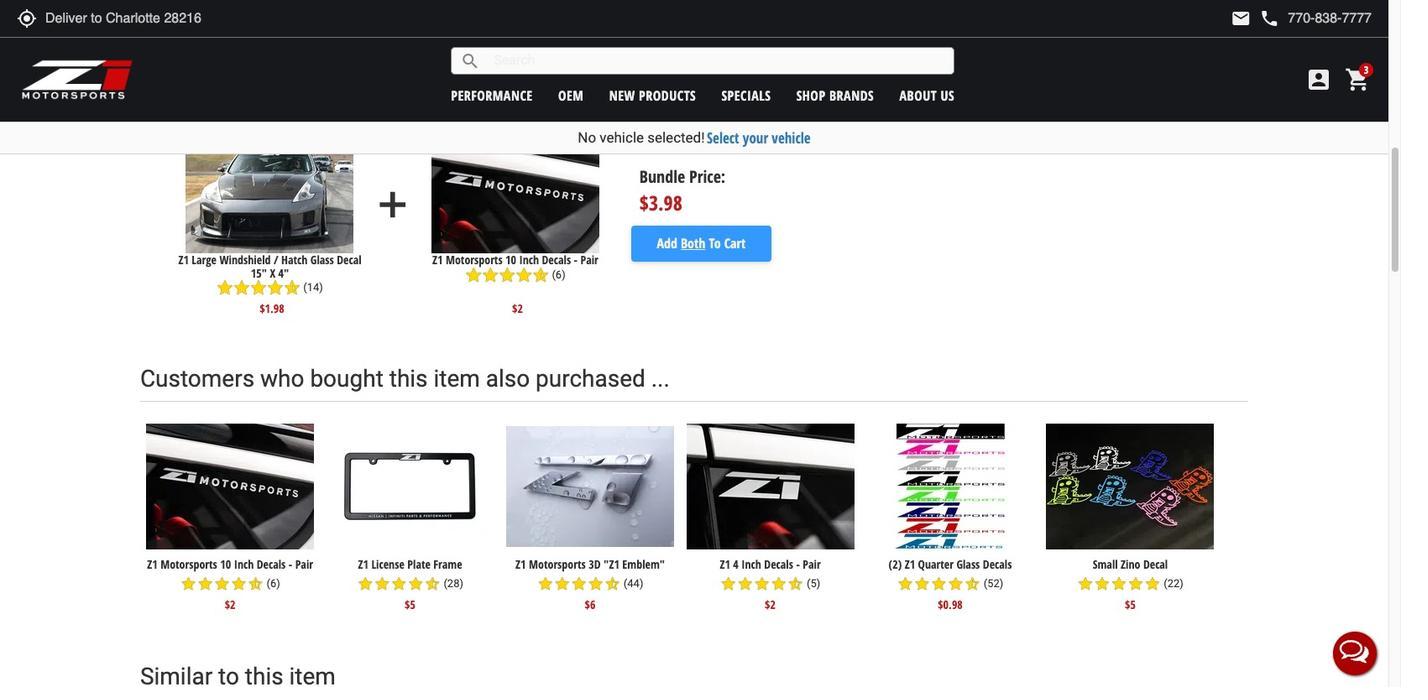 Task type: locate. For each thing, give the bounding box(es) containing it.
pair
[[581, 252, 599, 268], [295, 557, 313, 573], [803, 557, 821, 573]]

0 horizontal spatial glass
[[311, 252, 334, 268]]

new products
[[610, 86, 696, 105]]

star_half inside z1 license plate frame star star star star star_half (28) $5
[[424, 576, 441, 593]]

2 horizontal spatial $2
[[765, 597, 776, 613]]

vehicle right your in the top right of the page
[[772, 129, 811, 148]]

4"
[[278, 265, 289, 281]]

$5 down plate
[[405, 597, 416, 613]]

no
[[578, 129, 597, 146]]

motorsports inside z1 motorsports 10 inch decals - pair star star star star star_half (6)
[[446, 252, 503, 268]]

decal
[[337, 252, 362, 268], [1144, 557, 1169, 573]]

z1 inside z1 license plate frame star star star star star_half (28) $5
[[358, 557, 369, 573]]

z1 for z1 motorsports 10 inch decals - pair star star star star star_half (6)
[[433, 252, 443, 268]]

x
[[270, 265, 276, 281]]

z1 motorsports 10 inch decals - pair star star star star star_half (6) $2
[[147, 557, 313, 613]]

$5
[[405, 597, 416, 613], [1126, 597, 1136, 613]]

new
[[610, 86, 636, 105]]

plate
[[408, 557, 431, 573]]

(44)
[[624, 578, 644, 591]]

account_box
[[1306, 66, 1333, 93]]

inch
[[520, 252, 539, 268], [234, 557, 254, 573], [742, 557, 762, 573]]

inch inside z1 motorsports 10 inch decals - pair star star star star star_half (6)
[[520, 252, 539, 268]]

decals inside z1 motorsports 10 inch decals - pair star star star star star_half (6)
[[542, 252, 571, 268]]

- inside z1 motorsports 10 inch decals - pair star star star star star_half (6) $2
[[289, 557, 292, 573]]

decal right zino
[[1144, 557, 1169, 573]]

about us
[[900, 86, 955, 105]]

star_half inside z1 motorsports 10 inch decals - pair star star star star star_half (6)
[[533, 267, 549, 284]]

who
[[260, 365, 304, 393]]

glass inside z1 large windshield / hatch glass decal 15" x 4" star star star star star_half (14) $1.98
[[311, 252, 334, 268]]

motorsports inside z1 motorsports 10 inch decals - pair star star star star star_half (6) $2
[[161, 557, 217, 573]]

0 vertical spatial decal
[[337, 252, 362, 268]]

bundle
[[640, 165, 686, 188]]

specials
[[722, 86, 771, 105]]

0 vertical spatial glass
[[311, 252, 334, 268]]

z1 motorsports logo image
[[21, 59, 134, 101]]

decal right hatch
[[337, 252, 362, 268]]

$0.98
[[938, 597, 963, 613]]

z1 inside 'z1 motorsports 3d "z1 emblem" star star star star star_half (44) $6'
[[516, 557, 526, 573]]

phone
[[1260, 8, 1280, 29]]

0 horizontal spatial pair
[[295, 557, 313, 573]]

- inside z1 motorsports 10 inch decals - pair star star star star star_half (6)
[[574, 252, 578, 268]]

2 horizontal spatial motorsports
[[529, 557, 586, 573]]

cart
[[725, 235, 746, 253]]

1 horizontal spatial decal
[[1144, 557, 1169, 573]]

shop brands
[[797, 86, 875, 105]]

z1 large windshield / hatch glass decal 15" x 4" star star star star star_half (14) $1.98
[[178, 252, 362, 317]]

2 $5 from the left
[[1126, 597, 1136, 613]]

vehicle
[[772, 129, 811, 148], [600, 129, 644, 146]]

1 vertical spatial (6)
[[267, 578, 280, 591]]

10 inside z1 motorsports 10 inch decals - pair star star star star star_half (6) $2
[[220, 557, 231, 573]]

item
[[434, 365, 480, 393]]

pair up (5)
[[803, 557, 821, 573]]

1 horizontal spatial 10
[[506, 252, 517, 268]]

2 horizontal spatial pair
[[803, 557, 821, 573]]

2 horizontal spatial -
[[797, 557, 800, 573]]

0 horizontal spatial motorsports
[[161, 557, 217, 573]]

star_half
[[533, 267, 549, 284], [284, 280, 301, 297], [247, 576, 264, 593], [424, 576, 441, 593], [605, 576, 621, 593], [788, 576, 805, 593], [965, 576, 982, 593]]

0 horizontal spatial vehicle
[[600, 129, 644, 146]]

1 horizontal spatial glass
[[957, 557, 981, 573]]

decals inside "(2) z1 quarter glass decals star star star star star_half (52) $0.98"
[[983, 557, 1013, 573]]

frequently bought together
[[140, 36, 428, 63]]

(14)
[[303, 282, 323, 294]]

pair left "add"
[[581, 252, 599, 268]]

pair inside z1 motorsports 10 inch decals - pair star star star star star_half (6)
[[581, 252, 599, 268]]

0 horizontal spatial -
[[289, 557, 292, 573]]

4
[[734, 557, 739, 573]]

$5 inside small zino decal star star star star star (22) $5
[[1126, 597, 1136, 613]]

license
[[372, 557, 405, 573]]

search
[[461, 51, 481, 71]]

/
[[274, 252, 279, 268]]

2 horizontal spatial inch
[[742, 557, 762, 573]]

1 horizontal spatial motorsports
[[446, 252, 503, 268]]

1 vertical spatial glass
[[957, 557, 981, 573]]

1 horizontal spatial inch
[[520, 252, 539, 268]]

z1
[[178, 252, 189, 268], [433, 252, 443, 268], [147, 557, 158, 573], [358, 557, 369, 573], [516, 557, 526, 573], [720, 557, 731, 573], [905, 557, 916, 573]]

(6) inside z1 motorsports 10 inch decals - pair star star star star star_half (6) $2
[[267, 578, 280, 591]]

frequently
[[140, 36, 249, 63]]

0 horizontal spatial $5
[[405, 597, 416, 613]]

mail phone
[[1232, 8, 1280, 29]]

(2)
[[889, 557, 902, 573]]

1 $5 from the left
[[405, 597, 416, 613]]

glass right quarter
[[957, 557, 981, 573]]

0 horizontal spatial 10
[[220, 557, 231, 573]]

1 vertical spatial decal
[[1144, 557, 1169, 573]]

0 vertical spatial (6)
[[552, 269, 566, 281]]

decals inside z1 motorsports 10 inch decals - pair star star star star star_half (6) $2
[[257, 557, 286, 573]]

z1 4 inch decals - pair star star star star star_half (5) $2
[[720, 557, 821, 613]]

0 horizontal spatial inch
[[234, 557, 254, 573]]

(5)
[[807, 578, 821, 591]]

motorsports inside 'z1 motorsports 3d "z1 emblem" star star star star star_half (44) $6'
[[529, 557, 586, 573]]

- inside z1 4 inch decals - pair star star star star star_half (5) $2
[[797, 557, 800, 573]]

- for z1 motorsports 10 inch decals - pair star star star star star_half (6)
[[574, 252, 578, 268]]

together
[[335, 36, 428, 63]]

decals
[[542, 252, 571, 268], [257, 557, 286, 573], [765, 557, 794, 573], [983, 557, 1013, 573]]

(6) inside z1 motorsports 10 inch decals - pair star star star star star_half (6)
[[552, 269, 566, 281]]

inch inside z1 motorsports 10 inch decals - pair star star star star star_half (6) $2
[[234, 557, 254, 573]]

1 horizontal spatial $5
[[1126, 597, 1136, 613]]

customers
[[140, 365, 255, 393]]

z1 for z1 license plate frame star star star star star_half (28) $5
[[358, 557, 369, 573]]

no vehicle selected! select your vehicle
[[578, 129, 811, 148]]

$2
[[512, 301, 523, 317], [225, 597, 236, 613], [765, 597, 776, 613]]

glass right hatch
[[311, 252, 334, 268]]

z1 for z1 large windshield / hatch glass decal 15" x 4" star star star star star_half (14) $1.98
[[178, 252, 189, 268]]

z1 inside z1 motorsports 10 inch decals - pair star star star star star_half (6) $2
[[147, 557, 158, 573]]

select your vehicle link
[[707, 129, 811, 148]]

- for z1 motorsports 10 inch decals - pair star star star star star_half (6) $2
[[289, 557, 292, 573]]

-
[[574, 252, 578, 268], [289, 557, 292, 573], [797, 557, 800, 573]]

z1 motorsports 3d "z1 emblem" star star star star star_half (44) $6
[[516, 557, 665, 613]]

0 horizontal spatial $2
[[225, 597, 236, 613]]

bought
[[310, 365, 384, 393]]

1 vertical spatial 10
[[220, 557, 231, 573]]

z1 inside z1 4 inch decals - pair star star star star star_half (5) $2
[[720, 557, 731, 573]]

(2) z1 quarter glass decals star star star star star_half (52) $0.98
[[889, 557, 1013, 613]]

z1 inside z1 motorsports 10 inch decals - pair star star star star star_half (6)
[[433, 252, 443, 268]]

z1 inside z1 large windshield / hatch glass decal 15" x 4" star star star star star_half (14) $1.98
[[178, 252, 189, 268]]

glass
[[311, 252, 334, 268], [957, 557, 981, 573]]

0 horizontal spatial (6)
[[267, 578, 280, 591]]

pair inside z1 motorsports 10 inch decals - pair star star star star star_half (6) $2
[[295, 557, 313, 573]]

shopping_cart
[[1346, 66, 1373, 93]]

decals for z1 motorsports 10 inch decals - pair star star star star star_half (6)
[[542, 252, 571, 268]]

0 horizontal spatial decal
[[337, 252, 362, 268]]

pair inside z1 4 inch decals - pair star star star star star_half (5) $2
[[803, 557, 821, 573]]

1 horizontal spatial -
[[574, 252, 578, 268]]

10 for z1 motorsports 10 inch decals - pair star star star star star_half (6) $2
[[220, 557, 231, 573]]

large
[[192, 252, 217, 268]]

10
[[506, 252, 517, 268], [220, 557, 231, 573]]

(22)
[[1164, 578, 1184, 591]]

shop brands link
[[797, 86, 875, 105]]

(52)
[[984, 578, 1004, 591]]

$5 down zino
[[1126, 597, 1136, 613]]

motorsports
[[446, 252, 503, 268], [161, 557, 217, 573], [529, 557, 586, 573]]

z1 license plate frame star star star star star_half (28) $5
[[357, 557, 464, 613]]

decals for (2) z1 quarter glass decals star star star star star_half (52) $0.98
[[983, 557, 1013, 573]]

vehicle right no
[[600, 129, 644, 146]]

emblem"
[[623, 557, 665, 573]]

(6)
[[552, 269, 566, 281], [267, 578, 280, 591]]

0 vertical spatial 10
[[506, 252, 517, 268]]

to
[[709, 235, 721, 253]]

star
[[466, 267, 482, 284], [482, 267, 499, 284], [499, 267, 516, 284], [516, 267, 533, 284], [217, 280, 234, 297], [234, 280, 250, 297], [250, 280, 267, 297], [267, 280, 284, 297], [180, 576, 197, 593], [197, 576, 214, 593], [214, 576, 230, 593], [230, 576, 247, 593], [357, 576, 374, 593], [374, 576, 391, 593], [391, 576, 408, 593], [408, 576, 424, 593], [537, 576, 554, 593], [554, 576, 571, 593], [571, 576, 588, 593], [588, 576, 605, 593], [721, 576, 737, 593], [737, 576, 754, 593], [754, 576, 771, 593], [771, 576, 788, 593], [898, 576, 914, 593], [914, 576, 931, 593], [931, 576, 948, 593], [948, 576, 965, 593], [1078, 576, 1095, 593], [1095, 576, 1111, 593], [1111, 576, 1128, 593], [1128, 576, 1145, 593], [1145, 576, 1162, 593]]

mail link
[[1232, 8, 1252, 29]]

1 horizontal spatial pair
[[581, 252, 599, 268]]

$2 inside z1 motorsports 10 inch decals - pair star star star star star_half (6) $2
[[225, 597, 236, 613]]

pair left license
[[295, 557, 313, 573]]

1 horizontal spatial (6)
[[552, 269, 566, 281]]

shopping_cart link
[[1341, 66, 1373, 93]]

10 inside z1 motorsports 10 inch decals - pair star star star star star_half (6)
[[506, 252, 517, 268]]



Task type: vqa. For each thing, say whether or not it's contained in the screenshot.
bottommost 1:
no



Task type: describe. For each thing, give the bounding box(es) containing it.
1 horizontal spatial vehicle
[[772, 129, 811, 148]]

add
[[372, 184, 414, 226]]

...
[[652, 365, 670, 393]]

star_half inside z1 motorsports 10 inch decals - pair star star star star star_half (6) $2
[[247, 576, 264, 593]]

glass inside "(2) z1 quarter glass decals star star star star star_half (52) $0.98"
[[957, 557, 981, 573]]

(6) for z1 motorsports 10 inch decals - pair star star star star star_half (6) $2
[[267, 578, 280, 591]]

z1 motorsports 10 inch decals - pair star star star star star_half (6)
[[433, 252, 599, 284]]

decals inside z1 4 inch decals - pair star star star star star_half (5) $2
[[765, 557, 794, 573]]

purchased
[[536, 365, 646, 393]]

zino
[[1121, 557, 1141, 573]]

hatch
[[281, 252, 308, 268]]

oem link
[[559, 86, 584, 105]]

motorsports for z1 motorsports 10 inch decals - pair star star star star star_half (6) $2
[[161, 557, 217, 573]]

frame
[[434, 557, 463, 573]]

decals for z1 motorsports 10 inch decals - pair star star star star star_half (6) $2
[[257, 557, 286, 573]]

phone link
[[1260, 8, 1373, 29]]

about
[[900, 86, 938, 105]]

(28)
[[444, 578, 464, 591]]

z1 for z1 motorsports 10 inch decals - pair star star star star star_half (6) $2
[[147, 557, 158, 573]]

3d
[[589, 557, 601, 573]]

us
[[941, 86, 955, 105]]

selected!
[[648, 129, 705, 146]]

price:
[[690, 165, 726, 188]]

"z1
[[604, 557, 620, 573]]

my_location
[[17, 8, 37, 29]]

$3.98
[[640, 189, 683, 217]]

$2 inside z1 4 inch decals - pair star star star star star_half (5) $2
[[765, 597, 776, 613]]

small zino decal star star star star star (22) $5
[[1078, 557, 1184, 613]]

shop
[[797, 86, 826, 105]]

account_box link
[[1302, 66, 1337, 93]]

z1 for z1 motorsports 3d "z1 emblem" star star star star star_half (44) $6
[[516, 557, 526, 573]]

inch for z1 motorsports 10 inch decals - pair star star star star star_half (6) $2
[[234, 557, 254, 573]]

windshield
[[220, 252, 271, 268]]

add both to cart
[[657, 235, 746, 253]]

1 horizontal spatial $2
[[512, 301, 523, 317]]

about us link
[[900, 86, 955, 105]]

star_half inside 'z1 motorsports 3d "z1 emblem" star star star star star_half (44) $6'
[[605, 576, 621, 593]]

decal inside small zino decal star star star star star (22) $5
[[1144, 557, 1169, 573]]

add
[[657, 235, 678, 253]]

your
[[743, 129, 769, 148]]

star_half inside "(2) z1 quarter glass decals star star star star star_half (52) $0.98"
[[965, 576, 982, 593]]

15"
[[251, 265, 267, 281]]

this
[[390, 365, 428, 393]]

bought
[[255, 36, 330, 63]]

decal inside z1 large windshield / hatch glass decal 15" x 4" star star star star star_half (14) $1.98
[[337, 252, 362, 268]]

$1.98
[[260, 301, 285, 317]]

motorsports for z1 motorsports 10 inch decals - pair star star star star star_half (6)
[[446, 252, 503, 268]]

(6) for z1 motorsports 10 inch decals - pair star star star star star_half (6)
[[552, 269, 566, 281]]

new products link
[[610, 86, 696, 105]]

star_half inside z1 large windshield / hatch glass decal 15" x 4" star star star star star_half (14) $1.98
[[284, 280, 301, 297]]

select
[[707, 129, 740, 148]]

pair for z1 motorsports 10 inch decals - pair star star star star star_half (6) $2
[[295, 557, 313, 573]]

z1 for z1 4 inch decals - pair star star star star star_half (5) $2
[[720, 557, 731, 573]]

customers who bought this item also purchased ...
[[140, 365, 670, 393]]

products
[[639, 86, 696, 105]]

bundle price: $3.98
[[640, 165, 726, 217]]

$5 inside z1 license plate frame star star star star star_half (28) $5
[[405, 597, 416, 613]]

$6
[[585, 597, 596, 613]]

mail
[[1232, 8, 1252, 29]]

vehicle inside the no vehicle selected! select your vehicle
[[600, 129, 644, 146]]

inch for z1 motorsports 10 inch decals - pair star star star star star_half (6)
[[520, 252, 539, 268]]

oem
[[559, 86, 584, 105]]

small
[[1093, 557, 1119, 573]]

star_half inside z1 4 inch decals - pair star star star star star_half (5) $2
[[788, 576, 805, 593]]

specials link
[[722, 86, 771, 105]]

performance link
[[451, 86, 533, 105]]

both
[[681, 235, 706, 253]]

also
[[486, 365, 530, 393]]

motorsports for z1 motorsports 3d "z1 emblem" star star star star star_half (44) $6
[[529, 557, 586, 573]]

10 for z1 motorsports 10 inch decals - pair star star star star star_half (6)
[[506, 252, 517, 268]]

pair for z1 motorsports 10 inch decals - pair star star star star star_half (6)
[[581, 252, 599, 268]]

performance
[[451, 86, 533, 105]]

z1 inside "(2) z1 quarter glass decals star star star star star_half (52) $0.98"
[[905, 557, 916, 573]]

quarter
[[919, 557, 954, 573]]

Search search field
[[481, 48, 954, 74]]

inch inside z1 4 inch decals - pair star star star star star_half (5) $2
[[742, 557, 762, 573]]

brands
[[830, 86, 875, 105]]



